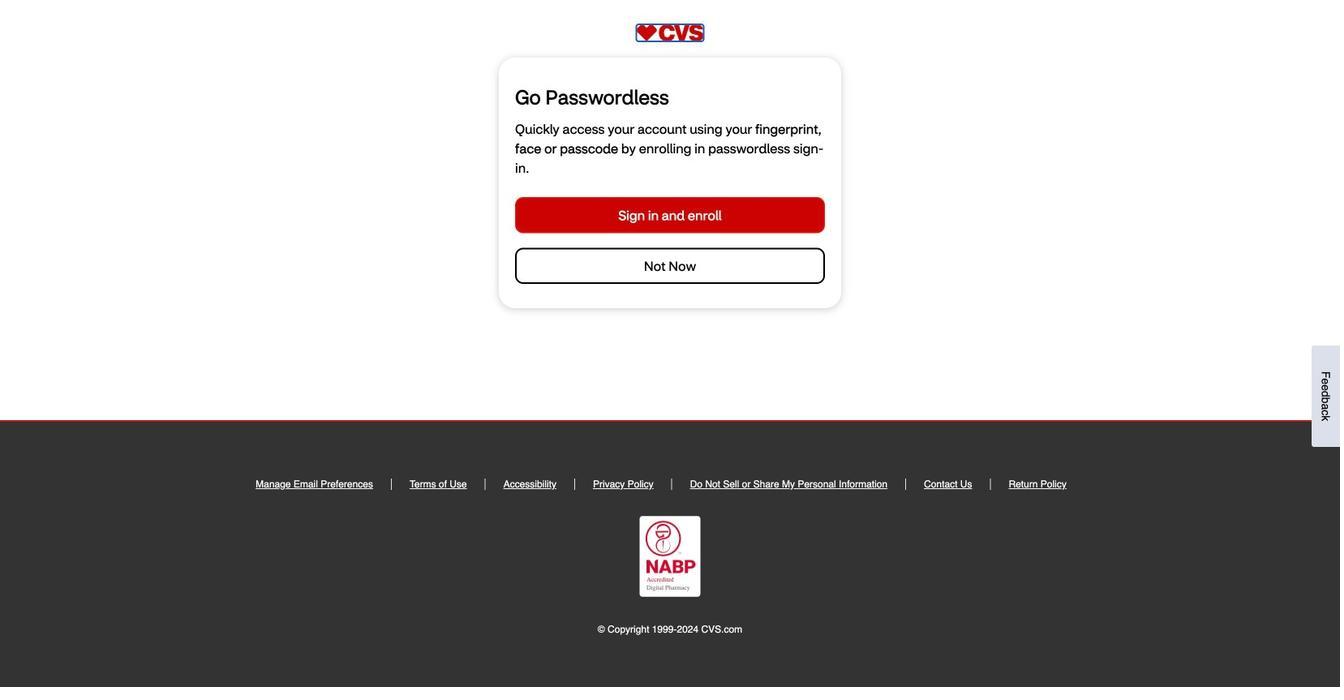 Task type: vqa. For each thing, say whether or not it's contained in the screenshot.
help
no



Task type: locate. For each thing, give the bounding box(es) containing it.
footer
[[0, 420, 1340, 687]]



Task type: describe. For each thing, give the bounding box(es) containing it.
cvs home image
[[637, 24, 704, 41]]



